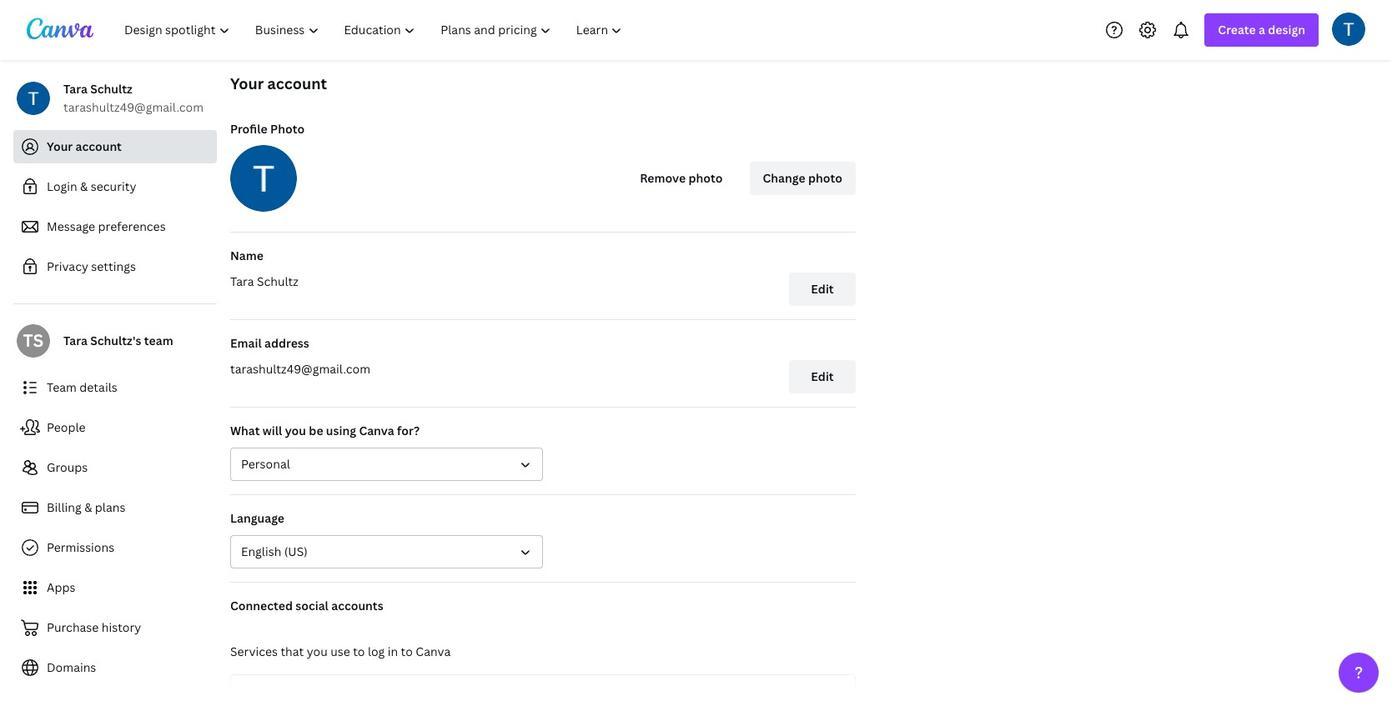 Task type: vqa. For each thing, say whether or not it's contained in the screenshot.
Profile Photo
yes



Task type: locate. For each thing, give the bounding box(es) containing it.
0 vertical spatial edit
[[811, 281, 834, 297]]

& left plans
[[84, 500, 92, 516]]

0 vertical spatial tara
[[63, 81, 87, 97]]

0 vertical spatial your
[[230, 73, 264, 93]]

your account up login & security
[[47, 138, 122, 154]]

1 to from the left
[[353, 644, 365, 660]]

0 vertical spatial your account
[[230, 73, 327, 93]]

photo
[[689, 170, 723, 186], [808, 170, 843, 186]]

be
[[309, 423, 323, 439]]

profile photo
[[230, 121, 305, 137]]

0 vertical spatial account
[[267, 73, 327, 93]]

1 horizontal spatial account
[[267, 73, 327, 93]]

canva left for?
[[359, 423, 394, 439]]

schultz up your account link at the left top
[[90, 81, 132, 97]]

0 horizontal spatial account
[[76, 138, 122, 154]]

schultz for tara schultz
[[257, 274, 299, 289]]

account up photo
[[267, 73, 327, 93]]

team
[[47, 380, 77, 395]]

0 horizontal spatial schultz
[[90, 81, 132, 97]]

remove photo button
[[627, 162, 736, 195]]

0 vertical spatial canva
[[359, 423, 394, 439]]

tara up your account link at the left top
[[63, 81, 87, 97]]

0 vertical spatial you
[[285, 423, 306, 439]]

personal
[[241, 456, 290, 472]]

change photo button
[[750, 162, 856, 195]]

schultz inside tara schultz tarashultz49@gmail.com
[[90, 81, 132, 97]]

your up login
[[47, 138, 73, 154]]

photo right remove
[[689, 170, 723, 186]]

1 vertical spatial &
[[84, 500, 92, 516]]

1 horizontal spatial your
[[230, 73, 264, 93]]

1 horizontal spatial photo
[[808, 170, 843, 186]]

canva right in
[[416, 644, 451, 660]]

that
[[281, 644, 304, 660]]

photo right change
[[808, 170, 843, 186]]

photo
[[270, 121, 305, 137]]

name
[[230, 248, 264, 264]]

tara for tara schultz's team
[[63, 333, 87, 349]]

domains link
[[13, 652, 217, 685]]

1 vertical spatial your account
[[47, 138, 122, 154]]

you left be
[[285, 423, 306, 439]]

your account up photo
[[230, 73, 327, 93]]

for?
[[397, 423, 420, 439]]

what will you be using canva for?
[[230, 423, 420, 439]]

tara for tara schultz tarashultz49@gmail.com
[[63, 81, 87, 97]]

domains
[[47, 660, 96, 676]]

&
[[80, 179, 88, 194], [84, 500, 92, 516]]

login & security link
[[13, 170, 217, 204]]

purchase
[[47, 620, 99, 636]]

tara down name
[[230, 274, 254, 289]]

2 to from the left
[[401, 644, 413, 660]]

what
[[230, 423, 260, 439]]

tara left schultz's
[[63, 333, 87, 349]]

top level navigation element
[[113, 13, 637, 47]]

1 horizontal spatial to
[[401, 644, 413, 660]]

tarashultz49@gmail.com
[[63, 99, 204, 115], [230, 361, 370, 377]]

2 edit from the top
[[811, 369, 834, 385]]

1 vertical spatial tarashultz49@gmail.com
[[230, 361, 370, 377]]

1 vertical spatial you
[[307, 644, 328, 660]]

0 vertical spatial &
[[80, 179, 88, 194]]

permissions
[[47, 540, 114, 556]]

Personal button
[[230, 448, 543, 481]]

edit button for tara schultz
[[789, 273, 856, 306]]

0 horizontal spatial photo
[[689, 170, 723, 186]]

you left use
[[307, 644, 328, 660]]

tarashultz49@gmail.com up your account link at the left top
[[63, 99, 204, 115]]

& right login
[[80, 179, 88, 194]]

1 edit from the top
[[811, 281, 834, 297]]

tarashultz49@gmail.com down address
[[230, 361, 370, 377]]

english (us)
[[241, 544, 308, 560]]

you for that
[[307, 644, 328, 660]]

1 photo from the left
[[689, 170, 723, 186]]

0 vertical spatial edit button
[[789, 273, 856, 306]]

edit for tarashultz49@gmail.com
[[811, 369, 834, 385]]

1 vertical spatial edit
[[811, 369, 834, 385]]

account
[[267, 73, 327, 93], [76, 138, 122, 154]]

canva
[[359, 423, 394, 439], [416, 644, 451, 660]]

your account
[[230, 73, 327, 93], [47, 138, 122, 154]]

schultz down name
[[257, 274, 299, 289]]

your up 'profile'
[[230, 73, 264, 93]]

0 horizontal spatial canva
[[359, 423, 394, 439]]

2 photo from the left
[[808, 170, 843, 186]]

1 vertical spatial schultz
[[257, 274, 299, 289]]

tara schultz's team image
[[17, 325, 50, 358]]

edit button
[[789, 273, 856, 306], [789, 360, 856, 394]]

log
[[368, 644, 385, 660]]

groups link
[[13, 451, 217, 485]]

0 horizontal spatial to
[[353, 644, 365, 660]]

1 vertical spatial edit button
[[789, 360, 856, 394]]

0 horizontal spatial your
[[47, 138, 73, 154]]

0 vertical spatial tarashultz49@gmail.com
[[63, 99, 204, 115]]

to right in
[[401, 644, 413, 660]]

tara
[[63, 81, 87, 97], [230, 274, 254, 289], [63, 333, 87, 349]]

schultz for tara schultz tarashultz49@gmail.com
[[90, 81, 132, 97]]

permissions link
[[13, 531, 217, 565]]

profile
[[230, 121, 268, 137]]

(us)
[[284, 544, 308, 560]]

your account link
[[13, 130, 217, 164]]

tara schultz
[[230, 274, 299, 289]]

1 edit button from the top
[[789, 273, 856, 306]]

0 horizontal spatial tarashultz49@gmail.com
[[63, 99, 204, 115]]

purchase history
[[47, 620, 141, 636]]

1 vertical spatial tara
[[230, 274, 254, 289]]

english
[[241, 544, 281, 560]]

1 horizontal spatial your account
[[230, 73, 327, 93]]

apps
[[47, 580, 75, 596]]

tara inside tara schultz tarashultz49@gmail.com
[[63, 81, 87, 97]]

2 edit button from the top
[[789, 360, 856, 394]]

you
[[285, 423, 306, 439], [307, 644, 328, 660]]

0 vertical spatial schultz
[[90, 81, 132, 97]]

photo for remove photo
[[689, 170, 723, 186]]

edit
[[811, 281, 834, 297], [811, 369, 834, 385]]

history
[[102, 620, 141, 636]]

message
[[47, 219, 95, 234]]

settings
[[91, 259, 136, 274]]

account up login & security
[[76, 138, 122, 154]]

to left log
[[353, 644, 365, 660]]

using
[[326, 423, 356, 439]]

use
[[330, 644, 350, 660]]

login
[[47, 179, 77, 194]]

tara schultz's team
[[63, 333, 173, 349]]

1 vertical spatial canva
[[416, 644, 451, 660]]

your
[[230, 73, 264, 93], [47, 138, 73, 154]]

1 horizontal spatial schultz
[[257, 274, 299, 289]]

2 vertical spatial tara
[[63, 333, 87, 349]]

message preferences link
[[13, 210, 217, 244]]

to
[[353, 644, 365, 660], [401, 644, 413, 660]]

team
[[144, 333, 173, 349]]

address
[[264, 335, 309, 351]]

schultz
[[90, 81, 132, 97], [257, 274, 299, 289]]

design
[[1268, 22, 1306, 38]]



Task type: describe. For each thing, give the bounding box(es) containing it.
accounts
[[331, 598, 383, 614]]

create a design
[[1218, 22, 1306, 38]]

services
[[230, 644, 278, 660]]

details
[[80, 380, 117, 395]]

a
[[1259, 22, 1266, 38]]

language
[[230, 511, 284, 526]]

1 horizontal spatial canva
[[416, 644, 451, 660]]

in
[[388, 644, 398, 660]]

privacy settings
[[47, 259, 136, 274]]

1 vertical spatial account
[[76, 138, 122, 154]]

privacy settings link
[[13, 250, 217, 284]]

connected
[[230, 598, 293, 614]]

will
[[263, 423, 282, 439]]

message preferences
[[47, 219, 166, 234]]

create a design button
[[1205, 13, 1319, 47]]

change photo
[[763, 170, 843, 186]]

change
[[763, 170, 806, 186]]

connected social accounts
[[230, 598, 383, 614]]

edit button for tarashultz49@gmail.com
[[789, 360, 856, 394]]

billing
[[47, 500, 82, 516]]

billing & plans
[[47, 500, 125, 516]]

& for billing
[[84, 500, 92, 516]]

login & security
[[47, 179, 136, 194]]

services that you use to log in to canva
[[230, 644, 451, 660]]

team details
[[47, 380, 117, 395]]

preferences
[[98, 219, 166, 234]]

1 vertical spatial your
[[47, 138, 73, 154]]

billing & plans link
[[13, 491, 217, 525]]

privacy
[[47, 259, 88, 274]]

groups
[[47, 460, 88, 476]]

email address
[[230, 335, 309, 351]]

remove
[[640, 170, 686, 186]]

edit for tara schultz
[[811, 281, 834, 297]]

1 horizontal spatial tarashultz49@gmail.com
[[230, 361, 370, 377]]

email
[[230, 335, 262, 351]]

plans
[[95, 500, 125, 516]]

apps link
[[13, 571, 217, 605]]

security
[[91, 179, 136, 194]]

Language: English (US) button
[[230, 536, 543, 569]]

remove photo
[[640, 170, 723, 186]]

you for will
[[285, 423, 306, 439]]

people link
[[13, 411, 217, 445]]

purchase history link
[[13, 612, 217, 645]]

tara schultz tarashultz49@gmail.com
[[63, 81, 204, 115]]

social
[[296, 598, 329, 614]]

team details link
[[13, 371, 217, 405]]

create
[[1218, 22, 1256, 38]]

tara schultz's team element
[[17, 325, 50, 358]]

tara for tara schultz
[[230, 274, 254, 289]]

0 horizontal spatial your account
[[47, 138, 122, 154]]

& for login
[[80, 179, 88, 194]]

people
[[47, 420, 86, 435]]

schultz's
[[90, 333, 141, 349]]

photo for change photo
[[808, 170, 843, 186]]

tara schultz image
[[1332, 12, 1366, 45]]



